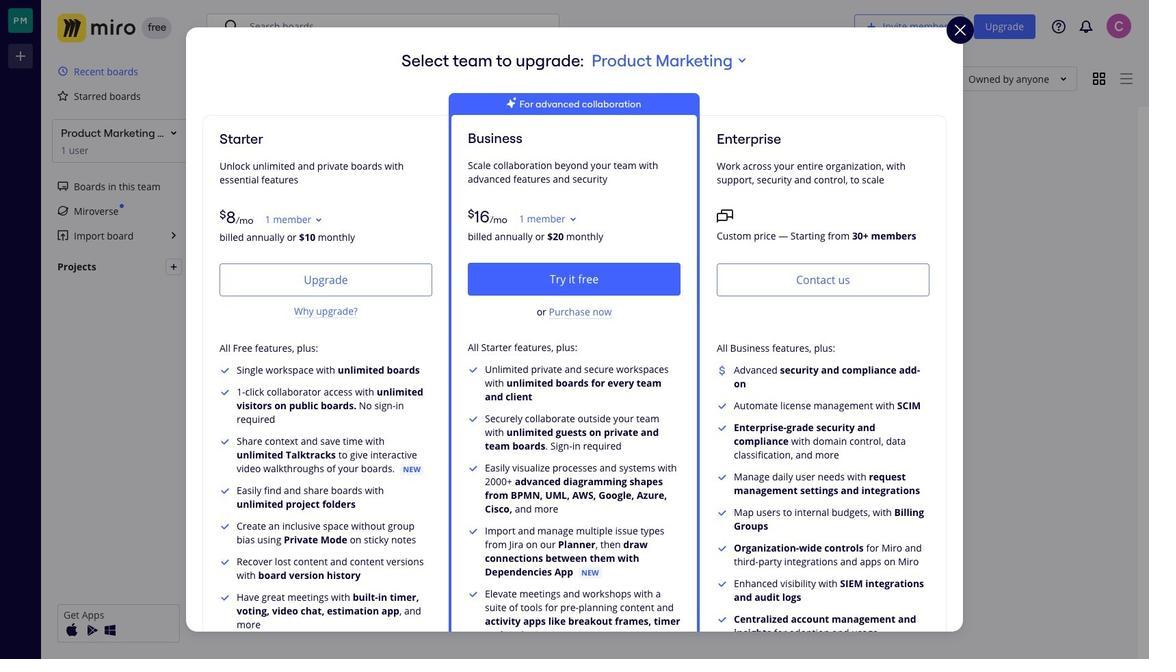 Task type: locate. For each thing, give the bounding box(es) containing it.
Search boards text field
[[250, 14, 550, 39]]

create new board image
[[262, 130, 295, 268]]

1 horizontal spatial spagx image
[[224, 18, 240, 35]]

0 vertical spatial spagx image
[[224, 18, 240, 35]]

0 horizontal spatial spagx image
[[57, 205, 68, 216]]

2 horizontal spatial spagx image
[[507, 97, 517, 108]]

spagx image inside current team section region
[[57, 205, 68, 216]]

feed image
[[1079, 18, 1095, 35]]

img image
[[57, 14, 136, 42], [64, 622, 80, 639], [83, 622, 99, 639], [102, 622, 118, 639]]

spagx image
[[224, 18, 240, 35], [507, 97, 517, 108], [57, 205, 68, 216]]

switch to product marketing team image
[[8, 8, 33, 33]]

spagx image
[[57, 90, 68, 101], [57, 181, 68, 192], [717, 207, 734, 224], [170, 263, 178, 271]]

current team section region
[[49, 174, 190, 248]]

2 vertical spatial spagx image
[[57, 205, 68, 216]]

spagx image inside current team section region
[[57, 181, 68, 192]]

group
[[207, 113, 1133, 311]]



Task type: vqa. For each thing, say whether or not it's contained in the screenshot.
learning center icon
yes



Task type: describe. For each thing, give the bounding box(es) containing it.
close image
[[953, 22, 969, 38]]

1 vertical spatial spagx image
[[507, 97, 517, 108]]

learning center image
[[1053, 20, 1066, 34]]



